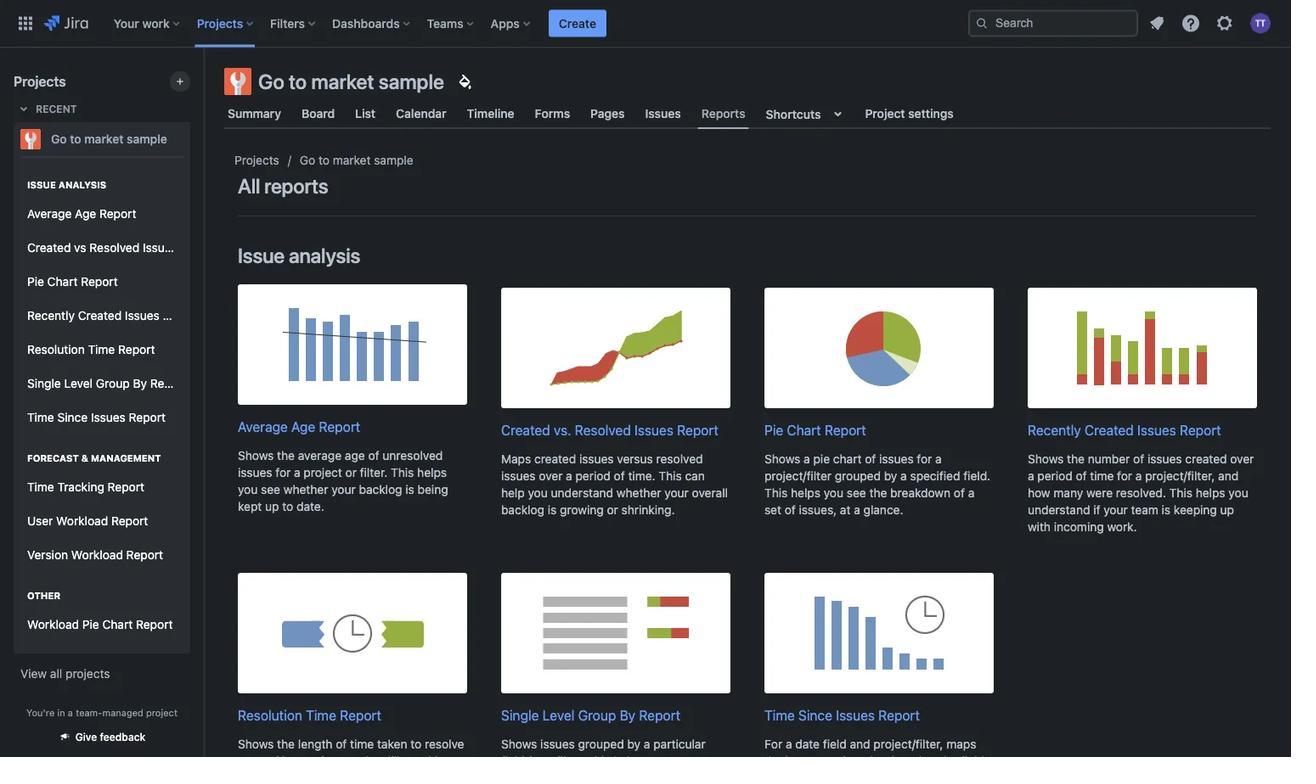 Task type: describe. For each thing, give the bounding box(es) containing it.
workload for version
[[71, 549, 123, 563]]

in
[[57, 708, 65, 719]]

the inside shows the length of time taken to resolve a set of issues for a project/filter. thi
[[277, 738, 295, 752]]

1 vertical spatial pie
[[765, 423, 784, 439]]

resolved for vs.
[[575, 423, 631, 439]]

created vs. resolved issues report link
[[501, 288, 731, 441]]

created inside maps created issues versus resolved issues over a period of time. this can help you understand whether your overall backlog is growing or shrinking.
[[534, 452, 576, 466]]

filter. inside shows the average age of unresolved issues for a project or filter. this helps you see whether your backlog is being kept up to date.
[[360, 466, 388, 480]]

incoming
[[1054, 520, 1104, 534]]

length
[[298, 738, 333, 752]]

all
[[238, 174, 260, 198]]

1 horizontal spatial level
[[543, 708, 575, 724]]

reports
[[702, 107, 746, 121]]

summary
[[228, 107, 281, 121]]

work
[[142, 16, 170, 30]]

0 vertical spatial market
[[311, 70, 374, 93]]

view all projects link
[[14, 659, 190, 690]]

forms link
[[532, 99, 574, 129]]

calendar link
[[393, 99, 450, 129]]

your inside shows the number of issues created over a period of time for a project/filter, and how many were resolved. this helps you understand if your team is keeping up with incoming work.
[[1104, 503, 1128, 517]]

issues inside shows a pie chart of issues for a project/filter grouped by a specified field. this helps you see the breakdown of a set of issues, at a glance.
[[880, 452, 914, 466]]

summary link
[[224, 99, 285, 129]]

apps button
[[486, 10, 537, 37]]

particular
[[654, 738, 706, 752]]

see inside shows a pie chart of issues for a project/filter grouped by a specified field. this helps you see the breakdown of a set of issues, at a glance.
[[847, 486, 867, 500]]

whether for report
[[284, 483, 328, 497]]

1 horizontal spatial single level group by report
[[501, 708, 681, 724]]

the down maps
[[940, 755, 958, 758]]

give feedback button
[[48, 724, 156, 752]]

user workload report link
[[20, 505, 184, 539]]

your
[[114, 16, 139, 30]]

version workload report link
[[20, 539, 184, 573]]

kept
[[238, 500, 262, 514]]

Search field
[[969, 10, 1139, 37]]

1 horizontal spatial issue analysis
[[238, 244, 360, 268]]

workload pie chart report group
[[20, 573, 184, 647]]

issue analysis inside group
[[27, 180, 106, 191]]

1 vertical spatial projects
[[14, 74, 66, 90]]

or inside maps created issues versus resolved issues over a period of time. this can help you understand whether your overall backlog is growing or shrinking.
[[607, 503, 618, 517]]

teams button
[[422, 10, 481, 37]]

the down the for
[[765, 755, 782, 758]]

this inside shows issues grouped by a particular field for a filter. this helps you grou
[[587, 755, 610, 758]]

pie chart report inside group
[[27, 275, 118, 289]]

issues down created vs resolved issues report
[[125, 309, 160, 323]]

1 horizontal spatial average age report
[[238, 419, 360, 435]]

your for average age report
[[332, 483, 356, 497]]

created down created vs resolved issues report link
[[78, 309, 122, 323]]

average
[[298, 449, 342, 463]]

1 vertical spatial average
[[238, 419, 288, 435]]

1 horizontal spatial time since issues report link
[[765, 573, 994, 726]]

project settings link
[[862, 99, 957, 129]]

0 horizontal spatial by
[[133, 377, 147, 391]]

resolution time report inside group
[[27, 343, 155, 357]]

issues inside shows issues grouped by a particular field for a filter. this helps you grou
[[541, 738, 575, 752]]

settings image
[[1215, 13, 1236, 34]]

your profile and settings image
[[1251, 13, 1271, 34]]

project/filter, inside for a date field and project/filter, maps the issues against the date that the fiel
[[874, 738, 944, 752]]

forecast
[[27, 453, 79, 464]]

created up maps
[[501, 423, 550, 439]]

specified
[[911, 469, 961, 483]]

helps inside shows a pie chart of issues for a project/filter grouped by a specified field. this helps you see the breakdown of a set of issues, at a glance.
[[791, 486, 821, 500]]

issues up resolved.
[[1138, 423, 1177, 439]]

whether for resolved
[[617, 486, 662, 500]]

projects for projects link at the top
[[235, 153, 279, 167]]

you're in a team-managed project
[[26, 708, 178, 719]]

board link
[[298, 99, 338, 129]]

time tracking report
[[27, 481, 145, 495]]

issues inside shows the number of issues created over a period of time for a project/filter, and how many were resolved. this helps you understand if your team is keeping up with incoming work.
[[1148, 452, 1182, 466]]

up inside shows the average age of unresolved issues for a project or filter. this helps you see whether your backlog is being kept up to date.
[[265, 500, 279, 514]]

a inside maps created issues versus resolved issues over a period of time. this can help you understand whether your overall backlog is growing or shrinking.
[[566, 469, 573, 483]]

issues,
[[799, 503, 837, 517]]

1 horizontal spatial go
[[258, 70, 284, 93]]

1 horizontal spatial go to market sample link
[[300, 150, 414, 171]]

recent
[[36, 103, 77, 115]]

can
[[685, 469, 705, 483]]

tracking
[[57, 481, 104, 495]]

for inside shows a pie chart of issues for a project/filter grouped by a specified field. this helps you see the breakdown of a set of issues, at a glance.
[[917, 452, 932, 466]]

2 vertical spatial go
[[300, 153, 315, 167]]

time inside shows the length of time taken to resolve a set of issues for a project/filter. thi
[[350, 738, 374, 752]]

project settings
[[865, 107, 954, 121]]

field.
[[964, 469, 991, 483]]

set inside shows a pie chart of issues for a project/filter grouped by a specified field. this helps you see the breakdown of a set of issues, at a glance.
[[765, 503, 782, 517]]

for inside shows the length of time taken to resolve a set of issues for a project/filter. thi
[[320, 755, 335, 758]]

1 horizontal spatial pie
[[82, 618, 99, 632]]

by inside shows a pie chart of issues for a project/filter grouped by a specified field. this helps you see the breakdown of a set of issues, at a glance.
[[884, 469, 898, 483]]

created vs resolved issues report
[[27, 241, 218, 255]]

single level group by report inside group
[[27, 377, 187, 391]]

shows the average age of unresolved issues for a project or filter. this helps you see whether your backlog is being kept up to date.
[[238, 449, 448, 514]]

time since issues report inside group
[[27, 411, 166, 425]]

1 horizontal spatial resolution time report
[[238, 708, 381, 724]]

teams
[[427, 16, 464, 30]]

tab list containing reports
[[214, 99, 1281, 129]]

project/filter
[[765, 469, 832, 483]]

a inside shows the average age of unresolved issues for a project or filter. this helps you see whether your backlog is being kept up to date.
[[294, 466, 300, 480]]

1 vertical spatial sample
[[127, 132, 167, 146]]

vs
[[74, 241, 86, 255]]

you inside shows the average age of unresolved issues for a project or filter. this helps you see whether your backlog is being kept up to date.
[[238, 483, 258, 497]]

version workload report
[[27, 549, 163, 563]]

1 vertical spatial project
[[146, 708, 178, 719]]

0 vertical spatial average age report link
[[20, 197, 184, 231]]

banner containing your work
[[0, 0, 1292, 48]]

the inside shows the number of issues created over a period of time for a project/filter, and how many were resolved. this helps you understand if your team is keeping up with incoming work.
[[1067, 452, 1085, 466]]

set background color image
[[455, 71, 475, 92]]

1 vertical spatial by
[[620, 708, 636, 724]]

over for created vs. resolved issues report
[[539, 469, 563, 483]]

period for vs.
[[576, 469, 611, 483]]

team
[[1131, 503, 1159, 517]]

created left vs
[[27, 241, 71, 255]]

projects for "projects" dropdown button
[[197, 16, 243, 30]]

pie
[[814, 452, 830, 466]]

created vs resolved issues report link
[[20, 231, 218, 265]]

and inside for a date field and project/filter, maps the issues against the date that the fiel
[[850, 738, 871, 752]]

team-
[[76, 708, 102, 719]]

this inside shows the number of issues created over a period of time for a project/filter, and how many were resolved. this helps you understand if your team is keeping up with incoming work.
[[1170, 486, 1193, 500]]

how
[[1028, 486, 1051, 500]]

helps inside shows issues grouped by a particular field for a filter. this helps you grou
[[614, 755, 643, 758]]

0 horizontal spatial pie chart report link
[[20, 265, 184, 299]]

issues inside created vs resolved issues report link
[[143, 241, 177, 255]]

apps
[[491, 16, 520, 30]]

to down recent
[[70, 132, 81, 146]]

for
[[765, 738, 783, 752]]

timeline
[[467, 107, 515, 121]]

dashboards
[[332, 16, 400, 30]]

issues inside shows the length of time taken to resolve a set of issues for a project/filter. thi
[[282, 755, 317, 758]]

issues inside for a date field and project/filter, maps the issues against the date that the fiel
[[786, 755, 820, 758]]

0 vertical spatial resolution time report link
[[20, 333, 184, 367]]

see inside shows the average age of unresolved issues for a project or filter. this helps you see whether your backlog is being kept up to date.
[[261, 483, 280, 497]]

a inside for a date field and project/filter, maps the issues against the date that the fiel
[[786, 738, 792, 752]]

1 horizontal spatial date
[[887, 755, 912, 758]]

1 horizontal spatial recently created issues report
[[1028, 423, 1222, 439]]

1 vertical spatial go
[[51, 132, 67, 146]]

list link
[[352, 99, 379, 129]]

group inside group
[[96, 377, 130, 391]]

add to starred image
[[185, 129, 206, 150]]

shows for pie
[[765, 452, 801, 466]]

set inside shows the length of time taken to resolve a set of issues for a project/filter. thi
[[248, 755, 265, 758]]

shows a pie chart of issues for a project/filter grouped by a specified field. this helps you see the breakdown of a set of issues, at a glance.
[[765, 452, 991, 517]]

for inside shows the average age of unresolved issues for a project or filter. this helps you see whether your backlog is being kept up to date.
[[276, 466, 291, 480]]

being
[[418, 483, 448, 497]]

create button
[[549, 10, 607, 37]]

workload pie chart report
[[27, 618, 173, 632]]

0 vertical spatial time since issues report link
[[20, 401, 184, 435]]

your work button
[[109, 10, 187, 37]]

2 vertical spatial market
[[333, 153, 371, 167]]

your work
[[114, 16, 170, 30]]

shortcuts
[[766, 107, 821, 121]]

1 vertical spatial resolution time report link
[[238, 573, 467, 726]]

feedback
[[100, 732, 146, 744]]

0 vertical spatial chart
[[47, 275, 78, 289]]

this inside maps created issues versus resolved issues over a period of time. this can help you understand whether your overall backlog is growing or shrinking.
[[659, 469, 682, 483]]

pages link
[[587, 99, 628, 129]]

2 vertical spatial workload
[[27, 618, 79, 632]]

1 vertical spatial issue
[[238, 244, 285, 268]]

issues inside issues link
[[645, 107, 681, 121]]

time.
[[628, 469, 656, 483]]

grouped inside shows issues grouped by a particular field for a filter. this helps you grou
[[578, 738, 624, 752]]

project/filter.
[[348, 755, 418, 758]]

1 vertical spatial group
[[578, 708, 616, 724]]

vs.
[[554, 423, 572, 439]]

shows the number of issues created over a period of time for a project/filter, and how many were resolved. this helps you understand if your team is keeping up with incoming work.
[[1028, 452, 1255, 534]]

for inside shows issues grouped by a particular field for a filter. this helps you grou
[[528, 755, 543, 758]]

1 vertical spatial resolution
[[238, 708, 303, 724]]

maps
[[947, 738, 977, 752]]

1 horizontal spatial age
[[291, 419, 315, 435]]

0 vertical spatial sample
[[379, 70, 444, 93]]

and inside shows the number of issues created over a period of time for a project/filter, and how many were resolved. this helps you understand if your team is keeping up with incoming work.
[[1219, 469, 1239, 483]]

work.
[[1108, 520, 1137, 534]]

resolve
[[425, 738, 464, 752]]

shows for average
[[238, 449, 274, 463]]

average age report inside group
[[27, 207, 136, 221]]

understand inside maps created issues versus resolved issues over a period of time. this can help you understand whether your overall backlog is growing or shrinking.
[[551, 486, 614, 500]]

maps created issues versus resolved issues over a period of time. this can help you understand whether your overall backlog is growing or shrinking.
[[501, 452, 728, 517]]

0 vertical spatial resolution
[[27, 343, 85, 357]]

calendar
[[396, 107, 447, 121]]

give feedback
[[75, 732, 146, 744]]

field inside for a date field and project/filter, maps the issues against the date that the fiel
[[823, 738, 847, 752]]

your for created vs. resolved issues report
[[665, 486, 689, 500]]

0 horizontal spatial recently created issues report link
[[20, 299, 200, 333]]

help
[[501, 486, 525, 500]]

growing
[[560, 503, 604, 517]]

0 vertical spatial go to market sample
[[258, 70, 444, 93]]

of inside maps created issues versus resolved issues over a period of time. this can help you understand whether your overall backlog is growing or shrinking.
[[614, 469, 625, 483]]

this inside shows the average age of unresolved issues for a project or filter. this helps you see whether your backlog is being kept up to date.
[[391, 466, 414, 480]]

managed
[[102, 708, 143, 719]]

0 horizontal spatial analysis
[[58, 180, 106, 191]]

0 vertical spatial date
[[796, 738, 820, 752]]

1 horizontal spatial pie chart report
[[765, 423, 866, 439]]

2 vertical spatial sample
[[374, 153, 414, 167]]

breakdown
[[891, 486, 951, 500]]

time tracking report link
[[20, 471, 184, 505]]

0 vertical spatial average
[[27, 207, 72, 221]]

this inside shows a pie chart of issues for a project/filter grouped by a specified field. this helps you see the breakdown of a set of issues, at a glance.
[[765, 486, 788, 500]]

you inside shows issues grouped by a particular field for a filter. this helps you grou
[[647, 755, 666, 758]]

1 vertical spatial average age report link
[[238, 285, 467, 437]]

all
[[50, 667, 62, 681]]

backlog inside maps created issues versus resolved issues over a period of time. this can help you understand whether your overall backlog is growing or shrinking.
[[501, 503, 545, 517]]

understand inside shows the number of issues created over a period of time for a project/filter, and how many were resolved. this helps you understand if your team is keeping up with incoming work.
[[1028, 503, 1091, 517]]

2 group from the top
[[20, 161, 218, 440]]

1 horizontal spatial pie chart report link
[[765, 288, 994, 441]]

user workload report
[[27, 515, 148, 529]]

to inside shows the length of time taken to resolve a set of issues for a project/filter. thi
[[411, 738, 422, 752]]

view all projects
[[20, 667, 110, 681]]

workload for user
[[56, 515, 108, 529]]

issues up forecast & management
[[91, 411, 126, 425]]

1 vertical spatial analysis
[[289, 244, 360, 268]]

all reports
[[238, 174, 328, 198]]

many
[[1054, 486, 1084, 500]]

if
[[1094, 503, 1101, 517]]

list
[[355, 107, 376, 121]]

project/filter, inside shows the number of issues created over a period of time for a project/filter, and how many were resolved. this helps you understand if your team is keeping up with incoming work.
[[1146, 469, 1215, 483]]

filter. inside shows issues grouped by a particular field for a filter. this helps you grou
[[556, 755, 584, 758]]

shows for single
[[501, 738, 537, 752]]

primary element
[[10, 0, 969, 47]]



Task type: locate. For each thing, give the bounding box(es) containing it.
of
[[368, 449, 379, 463], [865, 452, 876, 466], [1134, 452, 1145, 466], [614, 469, 625, 483], [1076, 469, 1087, 483], [954, 486, 965, 500], [785, 503, 796, 517], [336, 738, 347, 752], [268, 755, 279, 758]]

chart up pie
[[787, 423, 821, 439]]

1 horizontal spatial see
[[847, 486, 867, 500]]

created
[[27, 241, 71, 255], [78, 309, 122, 323], [501, 423, 550, 439], [1085, 423, 1134, 439]]

go to market sample up list
[[258, 70, 444, 93]]

you inside shows a pie chart of issues for a project/filter grouped by a specified field. this helps you see the breakdown of a set of issues, at a glance.
[[824, 486, 844, 500]]

your down "can"
[[665, 486, 689, 500]]

0 horizontal spatial since
[[57, 411, 88, 425]]

0 vertical spatial issue
[[27, 180, 56, 191]]

issue analysis up vs
[[27, 180, 106, 191]]

whether down "time."
[[617, 486, 662, 500]]

0 horizontal spatial single level group by report link
[[20, 367, 187, 401]]

time since issues report up against
[[765, 708, 920, 724]]

by
[[884, 469, 898, 483], [628, 738, 641, 752]]

period inside shows the number of issues created over a period of time for a project/filter, and how many were resolved. this helps you understand if your team is keeping up with incoming work.
[[1038, 469, 1073, 483]]

whether inside maps created issues versus resolved issues over a period of time. this can help you understand whether your overall backlog is growing or shrinking.
[[617, 486, 662, 500]]

workload down user workload report link
[[71, 549, 123, 563]]

0 horizontal spatial average age report
[[27, 207, 136, 221]]

0 horizontal spatial resolution time report
[[27, 343, 155, 357]]

0 vertical spatial resolved
[[90, 241, 140, 255]]

level inside group
[[64, 377, 93, 391]]

resolved inside group
[[90, 241, 140, 255]]

reports
[[265, 174, 328, 198]]

of inside shows the average age of unresolved issues for a project or filter. this helps you see whether your backlog is being kept up to date.
[[368, 449, 379, 463]]

0 horizontal spatial your
[[332, 483, 356, 497]]

recently created issues report inside group
[[27, 309, 200, 323]]

projects inside dropdown button
[[197, 16, 243, 30]]

time inside shows the number of issues created over a period of time for a project/filter, and how many were resolved. this helps you understand if your team is keeping up with incoming work.
[[1090, 469, 1114, 483]]

whether up date.
[[284, 483, 328, 497]]

issue inside group
[[27, 180, 56, 191]]

help image
[[1181, 13, 1202, 34]]

level up &
[[64, 377, 93, 391]]

recently created issues report
[[27, 309, 200, 323], [1028, 423, 1222, 439]]

0 vertical spatial average age report
[[27, 207, 136, 221]]

shows up kept
[[238, 449, 274, 463]]

projects link
[[235, 150, 279, 171]]

or inside shows the average age of unresolved issues for a project or filter. this helps you see whether your backlog is being kept up to date.
[[346, 466, 357, 480]]

1 vertical spatial pie chart report
[[765, 423, 866, 439]]

issue down all
[[238, 244, 285, 268]]

date
[[796, 738, 820, 752], [887, 755, 912, 758]]

1 vertical spatial market
[[84, 132, 124, 146]]

shrinking.
[[622, 503, 675, 517]]

0 horizontal spatial recently created issues report
[[27, 309, 200, 323]]

project inside shows the average age of unresolved issues for a project or filter. this helps you see whether your backlog is being kept up to date.
[[304, 466, 342, 480]]

issues right pages on the top left of page
[[645, 107, 681, 121]]

the right against
[[866, 755, 884, 758]]

period
[[576, 469, 611, 483], [1038, 469, 1073, 483]]

issues right vs
[[143, 241, 177, 255]]

resolved for vs
[[90, 241, 140, 255]]

go up summary on the top left
[[258, 70, 284, 93]]

filters
[[270, 16, 305, 30]]

shows the length of time taken to resolve a set of issues for a project/filter. thi
[[238, 738, 464, 758]]

or down age
[[346, 466, 357, 480]]

understand down many
[[1028, 503, 1091, 517]]

0 horizontal spatial issue analysis
[[27, 180, 106, 191]]

issues link
[[642, 99, 685, 129]]

shows inside shows issues grouped by a particular field for a filter. this helps you grou
[[501, 738, 537, 752]]

go to market sample link down list link
[[300, 150, 414, 171]]

field inside shows issues grouped by a particular field for a filter. this helps you grou
[[501, 755, 525, 758]]

1 vertical spatial time
[[350, 738, 374, 752]]

3 group from the top
[[20, 435, 184, 578]]

unresolved
[[383, 449, 443, 463]]

0 horizontal spatial and
[[850, 738, 871, 752]]

field
[[823, 738, 847, 752], [501, 755, 525, 758]]

chart up view all projects link
[[102, 618, 133, 632]]

time since issues report
[[27, 411, 166, 425], [765, 708, 920, 724]]

1 horizontal spatial backlog
[[501, 503, 545, 517]]

1 horizontal spatial since
[[799, 708, 833, 724]]

0 horizontal spatial resolution
[[27, 343, 85, 357]]

go
[[258, 70, 284, 93], [51, 132, 67, 146], [300, 153, 315, 167]]

overall
[[692, 486, 728, 500]]

recently created issues report link
[[1028, 288, 1258, 441], [20, 299, 200, 333]]

created inside shows the number of issues created over a period of time for a project/filter, and how many were resolved. this helps you understand if your team is keeping up with incoming work.
[[1186, 452, 1227, 466]]

0 horizontal spatial time since issues report
[[27, 411, 166, 425]]

1 vertical spatial since
[[799, 708, 833, 724]]

with
[[1028, 520, 1051, 534]]

0 horizontal spatial is
[[406, 483, 415, 497]]

0 horizontal spatial single
[[27, 377, 61, 391]]

2 vertical spatial go to market sample
[[300, 153, 414, 167]]

see up kept
[[261, 483, 280, 497]]

go to market sample link down recent
[[14, 122, 184, 156]]

since up &
[[57, 411, 88, 425]]

banner
[[0, 0, 1292, 48]]

1 horizontal spatial whether
[[617, 486, 662, 500]]

project/filter,
[[1146, 469, 1215, 483], [874, 738, 944, 752]]

issues inside created vs. resolved issues report link
[[635, 423, 674, 439]]

group up shows issues grouped by a particular field for a filter. this helps you grou
[[578, 708, 616, 724]]

group
[[96, 377, 130, 391], [578, 708, 616, 724]]

created up number
[[1085, 423, 1134, 439]]

1 vertical spatial recently
[[1028, 423, 1082, 439]]

resolved right vs. in the bottom of the page
[[575, 423, 631, 439]]

up inside shows the number of issues created over a period of time for a project/filter, and how many were resolved. this helps you understand if your team is keeping up with incoming work.
[[1221, 503, 1235, 517]]

projects up collapse recent projects icon
[[14, 74, 66, 90]]

created vs. resolved issues report
[[501, 423, 719, 439]]

recently up many
[[1028, 423, 1082, 439]]

other
[[27, 591, 60, 602]]

created up keeping
[[1186, 452, 1227, 466]]

grouped left particular
[[578, 738, 624, 752]]

dashboards button
[[327, 10, 417, 37]]

by up "management"
[[133, 377, 147, 391]]

by up shows issues grouped by a particular field for a filter. this helps you grou
[[620, 708, 636, 724]]

your
[[332, 483, 356, 497], [665, 486, 689, 500], [1104, 503, 1128, 517]]

backlog inside shows the average age of unresolved issues for a project or filter. this helps you see whether your backlog is being kept up to date.
[[359, 483, 402, 497]]

is inside maps created issues versus resolved issues over a period of time. this can help you understand whether your overall backlog is growing or shrinking.
[[548, 503, 557, 517]]

group
[[20, 156, 218, 653], [20, 161, 218, 440], [20, 435, 184, 578]]

is
[[406, 483, 415, 497], [548, 503, 557, 517], [1162, 503, 1171, 517]]

go to market sample down list link
[[300, 153, 414, 167]]

over inside maps created issues versus resolved issues over a period of time. this can help you understand whether your overall backlog is growing or shrinking.
[[539, 469, 563, 483]]

shows inside shows the number of issues created over a period of time for a project/filter, and how many were resolved. this helps you understand if your team is keeping up with incoming work.
[[1028, 452, 1064, 466]]

tab list
[[214, 99, 1281, 129]]

issues
[[580, 452, 614, 466], [880, 452, 914, 466], [1148, 452, 1182, 466], [238, 466, 272, 480], [501, 469, 536, 483], [541, 738, 575, 752], [282, 755, 317, 758], [786, 755, 820, 758]]

or right 'growing'
[[607, 503, 618, 517]]

1 group from the top
[[20, 156, 218, 653]]

date left that
[[887, 755, 912, 758]]

backlog down the help
[[501, 503, 545, 517]]

shows issues grouped by a particular field for a filter. this helps you grou
[[501, 738, 706, 758]]

level
[[64, 377, 93, 391], [543, 708, 575, 724]]

you inside shows the number of issues created over a period of time for a project/filter, and how many were resolved. this helps you understand if your team is keeping up with incoming work.
[[1229, 486, 1249, 500]]

at
[[840, 503, 851, 517]]

project/filter, up that
[[874, 738, 944, 752]]

forms
[[535, 107, 570, 121]]

notifications image
[[1147, 13, 1168, 34]]

1 horizontal spatial single level group by report link
[[501, 573, 731, 726]]

1 horizontal spatial resolution
[[238, 708, 303, 724]]

1 created from the left
[[534, 452, 576, 466]]

shows inside shows a pie chart of issues for a project/filter grouped by a specified field. this helps you see the breakdown of a set of issues, at a glance.
[[765, 452, 801, 466]]

since up against
[[799, 708, 833, 724]]

issues up for a date field and project/filter, maps the issues against the date that the fiel
[[836, 708, 875, 724]]

0 horizontal spatial go to market sample link
[[14, 122, 184, 156]]

1 horizontal spatial group
[[578, 708, 616, 724]]

0 horizontal spatial over
[[539, 469, 563, 483]]

go to market sample down recent
[[51, 132, 167, 146]]

0 vertical spatial project/filter,
[[1146, 469, 1215, 483]]

1 horizontal spatial filter.
[[556, 755, 584, 758]]

period up 'growing'
[[576, 469, 611, 483]]

workload down tracking
[[56, 515, 108, 529]]

by inside shows issues grouped by a particular field for a filter. this helps you grou
[[628, 738, 641, 752]]

recently created issues report down created vs resolved issues report link
[[27, 309, 200, 323]]

average age report link
[[20, 197, 184, 231], [238, 285, 467, 437]]

date.
[[297, 500, 324, 514]]

0 horizontal spatial age
[[75, 207, 96, 221]]

2 vertical spatial chart
[[102, 618, 133, 632]]

0 horizontal spatial average
[[27, 207, 72, 221]]

analysis up vs
[[58, 180, 106, 191]]

0 vertical spatial and
[[1219, 469, 1239, 483]]

average up kept
[[238, 419, 288, 435]]

project/filter, up keeping
[[1146, 469, 1215, 483]]

shows up project/filter
[[765, 452, 801, 466]]

2 created from the left
[[1186, 452, 1227, 466]]

single level group by report link
[[20, 367, 187, 401], [501, 573, 731, 726]]

issues
[[645, 107, 681, 121], [143, 241, 177, 255], [125, 309, 160, 323], [91, 411, 126, 425], [635, 423, 674, 439], [1138, 423, 1177, 439], [836, 708, 875, 724]]

shows inside shows the length of time taken to resolve a set of issues for a project/filter. thi
[[238, 738, 274, 752]]

your inside maps created issues versus resolved issues over a period of time. this can help you understand whether your overall backlog is growing or shrinking.
[[665, 486, 689, 500]]

1 vertical spatial project/filter,
[[874, 738, 944, 752]]

pie chart report down vs
[[27, 275, 118, 289]]

0 horizontal spatial time
[[350, 738, 374, 752]]

the left number
[[1067, 452, 1085, 466]]

issue down recent
[[27, 180, 56, 191]]

average age report up the average
[[238, 419, 360, 435]]

resolved.
[[1116, 486, 1167, 500]]

number
[[1088, 452, 1130, 466]]

search image
[[975, 17, 989, 30]]

sample left add to starred image
[[127, 132, 167, 146]]

resolved
[[656, 452, 703, 466]]

shows for resolution
[[238, 738, 274, 752]]

understand up 'growing'
[[551, 486, 614, 500]]

0 horizontal spatial chart
[[47, 275, 78, 289]]

analysis down "reports"
[[289, 244, 360, 268]]

understand
[[551, 486, 614, 500], [1028, 503, 1091, 517]]

0 vertical spatial projects
[[197, 16, 243, 30]]

view
[[20, 667, 47, 681]]

1 horizontal spatial resolved
[[575, 423, 631, 439]]

shortcuts button
[[763, 99, 852, 129]]

is left 'growing'
[[548, 503, 557, 517]]

set
[[765, 503, 782, 517], [248, 755, 265, 758]]

your down age
[[332, 483, 356, 497]]

create project image
[[173, 75, 187, 88]]

you're
[[26, 708, 55, 719]]

the inside shows a pie chart of issues for a project/filter grouped by a specified field. this helps you see the breakdown of a set of issues, at a glance.
[[870, 486, 887, 500]]

1 horizontal spatial recently created issues report link
[[1028, 288, 1258, 441]]

by left particular
[[628, 738, 641, 752]]

0 vertical spatial filter.
[[360, 466, 388, 480]]

issues inside shows the average age of unresolved issues for a project or filter. this helps you see whether your backlog is being kept up to date.
[[238, 466, 272, 480]]

chart
[[833, 452, 862, 466]]

go down recent
[[51, 132, 67, 146]]

is inside shows the average age of unresolved issues for a project or filter. this helps you see whether your backlog is being kept up to date.
[[406, 483, 415, 497]]

collapse recent projects image
[[14, 99, 34, 119]]

projects up sidebar navigation icon
[[197, 16, 243, 30]]

time
[[1090, 469, 1114, 483], [350, 738, 374, 752]]

jira image
[[44, 13, 88, 34], [44, 13, 88, 34]]

issue
[[27, 180, 56, 191], [238, 244, 285, 268]]

1 vertical spatial filter.
[[556, 755, 584, 758]]

1 horizontal spatial average age report link
[[238, 285, 467, 437]]

over inside shows the number of issues created over a period of time for a project/filter, and how many were resolved. this helps you understand if your team is keeping up with incoming work.
[[1231, 452, 1255, 466]]

is left being
[[406, 483, 415, 497]]

single level group by report
[[27, 377, 187, 391], [501, 708, 681, 724]]

grouped inside shows a pie chart of issues for a project/filter grouped by a specified field. this helps you see the breakdown of a set of issues, at a glance.
[[835, 469, 881, 483]]

resolution time report link
[[20, 333, 184, 367], [238, 573, 467, 726]]

your inside shows the average age of unresolved issues for a project or filter. this helps you see whether your backlog is being kept up to date.
[[332, 483, 356, 497]]

up right keeping
[[1221, 503, 1235, 517]]

average up created vs resolved issues report link
[[27, 207, 72, 221]]

time since issues report up forecast & management
[[27, 411, 166, 425]]

timeline link
[[464, 99, 518, 129]]

1 horizontal spatial field
[[823, 738, 847, 752]]

pages
[[591, 107, 625, 121]]

0 horizontal spatial project
[[146, 708, 178, 719]]

forecast & management
[[27, 453, 161, 464]]

to right the taken
[[411, 738, 422, 752]]

sidebar navigation image
[[185, 68, 223, 102]]

0 horizontal spatial backlog
[[359, 483, 402, 497]]

or
[[346, 466, 357, 480], [607, 503, 618, 517]]

project right managed
[[146, 708, 178, 719]]

0 horizontal spatial by
[[628, 738, 641, 752]]

the up glance.
[[870, 486, 887, 500]]

1 vertical spatial date
[[887, 755, 912, 758]]

0 vertical spatial age
[[75, 207, 96, 221]]

1 horizontal spatial by
[[884, 469, 898, 483]]

for inside shows the number of issues created over a period of time for a project/filter, and how many were resolved. this helps you understand if your team is keeping up with incoming work.
[[1118, 469, 1133, 483]]

0 horizontal spatial pie
[[27, 275, 44, 289]]

over for recently created issues report
[[1231, 452, 1255, 466]]

0 vertical spatial pie
[[27, 275, 44, 289]]

issue analysis
[[27, 180, 106, 191], [238, 244, 360, 268]]

keeping
[[1174, 503, 1218, 517]]

project down the average
[[304, 466, 342, 480]]

the left the average
[[277, 449, 295, 463]]

workload pie chart report link
[[20, 608, 184, 642]]

1 horizontal spatial and
[[1219, 469, 1239, 483]]

see
[[261, 483, 280, 497], [847, 486, 867, 500]]

shows inside shows the average age of unresolved issues for a project or filter. this helps you see whether your backlog is being kept up to date.
[[238, 449, 274, 463]]

market
[[311, 70, 374, 93], [84, 132, 124, 146], [333, 153, 371, 167]]

time up the were
[[1090, 469, 1114, 483]]

recently inside group
[[27, 309, 75, 323]]

the left length
[[277, 738, 295, 752]]

group containing time tracking report
[[20, 435, 184, 578]]

0 vertical spatial understand
[[551, 486, 614, 500]]

1 horizontal spatial grouped
[[835, 469, 881, 483]]

1 horizontal spatial time since issues report
[[765, 708, 920, 724]]

you inside maps created issues versus resolved issues over a period of time. this can help you understand whether your overall backlog is growing or shrinking.
[[528, 486, 548, 500]]

chart down vs
[[47, 275, 78, 289]]

level up shows issues grouped by a particular field for a filter. this helps you grou
[[543, 708, 575, 724]]

0 horizontal spatial issue
[[27, 180, 56, 191]]

resolved right vs
[[90, 241, 140, 255]]

shows for recently
[[1028, 452, 1064, 466]]

to left date.
[[282, 500, 293, 514]]

issues up versus
[[635, 423, 674, 439]]

1 horizontal spatial analysis
[[289, 244, 360, 268]]

and
[[1219, 469, 1239, 483], [850, 738, 871, 752]]

to inside shows the average age of unresolved issues for a project or filter. this helps you see whether your backlog is being kept up to date.
[[282, 500, 293, 514]]

issue analysis down "reports"
[[238, 244, 360, 268]]

1 vertical spatial understand
[[1028, 503, 1091, 517]]

single level group by report up shows issues grouped by a particular field for a filter. this helps you grou
[[501, 708, 681, 724]]

workload
[[56, 515, 108, 529], [71, 549, 123, 563], [27, 618, 79, 632]]

1 horizontal spatial set
[[765, 503, 782, 517]]

sample down calendar link
[[374, 153, 414, 167]]

period for created
[[1038, 469, 1073, 483]]

created down vs. in the bottom of the page
[[534, 452, 576, 466]]

1 horizontal spatial recently
[[1028, 423, 1082, 439]]

0 horizontal spatial recently
[[27, 309, 75, 323]]

period inside maps created issues versus resolved issues over a period of time. this can help you understand whether your overall backlog is growing or shrinking.
[[576, 469, 611, 483]]

whether inside shows the average age of unresolved issues for a project or filter. this helps you see whether your backlog is being kept up to date.
[[284, 483, 328, 497]]

sample up calendar
[[379, 70, 444, 93]]

to
[[289, 70, 307, 93], [70, 132, 81, 146], [319, 153, 330, 167], [282, 500, 293, 514], [411, 738, 422, 752]]

report inside group
[[136, 618, 173, 632]]

date right the for
[[796, 738, 820, 752]]

time up project/filter.
[[350, 738, 374, 752]]

glance.
[[864, 503, 904, 517]]

versus
[[617, 452, 653, 466]]

age inside group
[[75, 207, 96, 221]]

filter.
[[360, 466, 388, 480], [556, 755, 584, 758]]

you
[[238, 483, 258, 497], [528, 486, 548, 500], [824, 486, 844, 500], [1229, 486, 1249, 500], [647, 755, 666, 758]]

0 vertical spatial level
[[64, 377, 93, 391]]

0 vertical spatial time since issues report
[[27, 411, 166, 425]]

helps inside shows the average age of unresolved issues for a project or filter. this helps you see whether your backlog is being kept up to date.
[[417, 466, 447, 480]]

1 vertical spatial recently created issues report
[[1028, 423, 1222, 439]]

1 vertical spatial single level group by report link
[[501, 573, 731, 726]]

0 vertical spatial issue analysis
[[27, 180, 106, 191]]

workload down other
[[27, 618, 79, 632]]

board
[[302, 107, 335, 121]]

pie chart report up pie
[[765, 423, 866, 439]]

0 horizontal spatial whether
[[284, 483, 328, 497]]

appswitcher icon image
[[15, 13, 36, 34]]

2 period from the left
[[1038, 469, 1073, 483]]

age
[[345, 449, 365, 463]]

by up breakdown
[[884, 469, 898, 483]]

is right team
[[1162, 503, 1171, 517]]

1 vertical spatial field
[[501, 755, 525, 758]]

0 horizontal spatial up
[[265, 500, 279, 514]]

grouped
[[835, 469, 881, 483], [578, 738, 624, 752]]

is inside shows the number of issues created over a period of time for a project/filter, and how many were resolved. this helps you understand if your team is keeping up with incoming work.
[[1162, 503, 1171, 517]]

helps inside shows the number of issues created over a period of time for a project/filter, and how many were resolved. this helps you understand if your team is keeping up with incoming work.
[[1196, 486, 1226, 500]]

taken
[[377, 738, 407, 752]]

1 horizontal spatial your
[[665, 486, 689, 500]]

single inside group
[[27, 377, 61, 391]]

chart inside group
[[102, 618, 133, 632]]

recently down vs
[[27, 309, 75, 323]]

1 vertical spatial go to market sample
[[51, 132, 167, 146]]

group up "management"
[[96, 377, 130, 391]]

2 horizontal spatial go
[[300, 153, 315, 167]]

1 vertical spatial time since issues report link
[[765, 573, 994, 726]]

to up the board
[[289, 70, 307, 93]]

1 vertical spatial single
[[501, 708, 539, 724]]

age up the average
[[291, 419, 315, 435]]

average age report up vs
[[27, 207, 136, 221]]

the inside shows the average age of unresolved issues for a project or filter. this helps you see whether your backlog is being kept up to date.
[[277, 449, 295, 463]]

0 vertical spatial or
[[346, 466, 357, 480]]

projects up all
[[235, 153, 279, 167]]

for a date field and project/filter, maps the issues against the date that the fiel
[[765, 738, 986, 758]]

time
[[88, 343, 115, 357], [27, 411, 54, 425], [27, 481, 54, 495], [306, 708, 336, 724], [765, 708, 795, 724]]

1 horizontal spatial over
[[1231, 452, 1255, 466]]

1 vertical spatial resolved
[[575, 423, 631, 439]]

recently created issues report up number
[[1028, 423, 1222, 439]]

0 vertical spatial since
[[57, 411, 88, 425]]

1 vertical spatial time since issues report
[[765, 708, 920, 724]]

1 horizontal spatial is
[[548, 503, 557, 517]]

average age report
[[27, 207, 136, 221], [238, 419, 360, 435]]

0 vertical spatial pie chart report
[[27, 275, 118, 289]]

that
[[915, 755, 937, 758]]

shows up how
[[1028, 452, 1064, 466]]

0 horizontal spatial pie chart report
[[27, 275, 118, 289]]

sample
[[379, 70, 444, 93], [127, 132, 167, 146], [374, 153, 414, 167]]

1 vertical spatial chart
[[787, 423, 821, 439]]

over
[[1231, 452, 1255, 466], [539, 469, 563, 483]]

were
[[1087, 486, 1113, 500]]

to up "reports"
[[319, 153, 330, 167]]

1 period from the left
[[576, 469, 611, 483]]

age up vs
[[75, 207, 96, 221]]



Task type: vqa. For each thing, say whether or not it's contained in the screenshot.
that
yes



